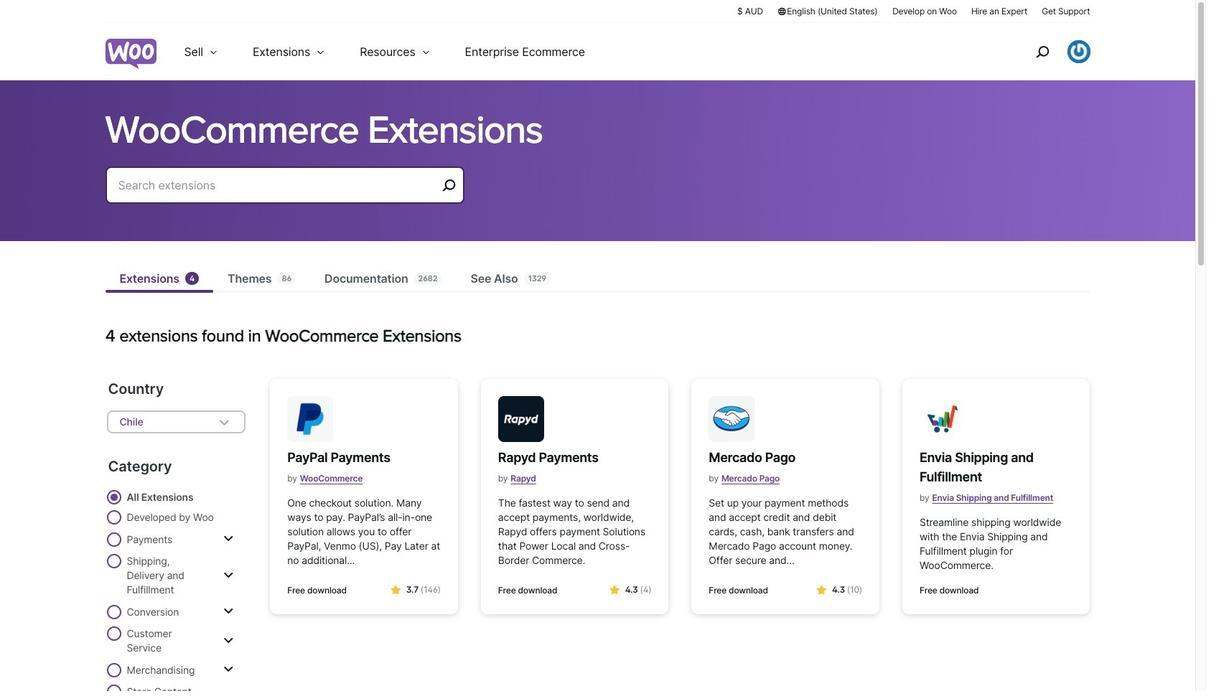Task type: describe. For each thing, give the bounding box(es) containing it.
Filter countries field
[[107, 411, 246, 434]]

open account menu image
[[1068, 40, 1091, 63]]

1 show subcategories image from the top
[[224, 534, 233, 545]]

angle down image
[[216, 414, 233, 431]]

search image
[[1031, 40, 1054, 63]]

2 show subcategories image from the top
[[224, 664, 233, 676]]

3 show subcategories image from the top
[[224, 635, 233, 647]]

Search extensions search field
[[118, 175, 437, 195]]



Task type: locate. For each thing, give the bounding box(es) containing it.
None search field
[[105, 167, 464, 221]]

2 vertical spatial show subcategories image
[[224, 635, 233, 647]]

show subcategories image
[[224, 606, 233, 618], [224, 664, 233, 676]]

2 show subcategories image from the top
[[224, 570, 233, 581]]

1 vertical spatial show subcategories image
[[224, 570, 233, 581]]

0 vertical spatial show subcategories image
[[224, 534, 233, 545]]

0 vertical spatial show subcategories image
[[224, 606, 233, 618]]

show subcategories image
[[224, 534, 233, 545], [224, 570, 233, 581], [224, 635, 233, 647]]

1 show subcategories image from the top
[[224, 606, 233, 618]]

1 vertical spatial show subcategories image
[[224, 664, 233, 676]]

service navigation menu element
[[1005, 28, 1091, 75]]



Task type: vqa. For each thing, say whether or not it's contained in the screenshot.
leftmost ","
no



